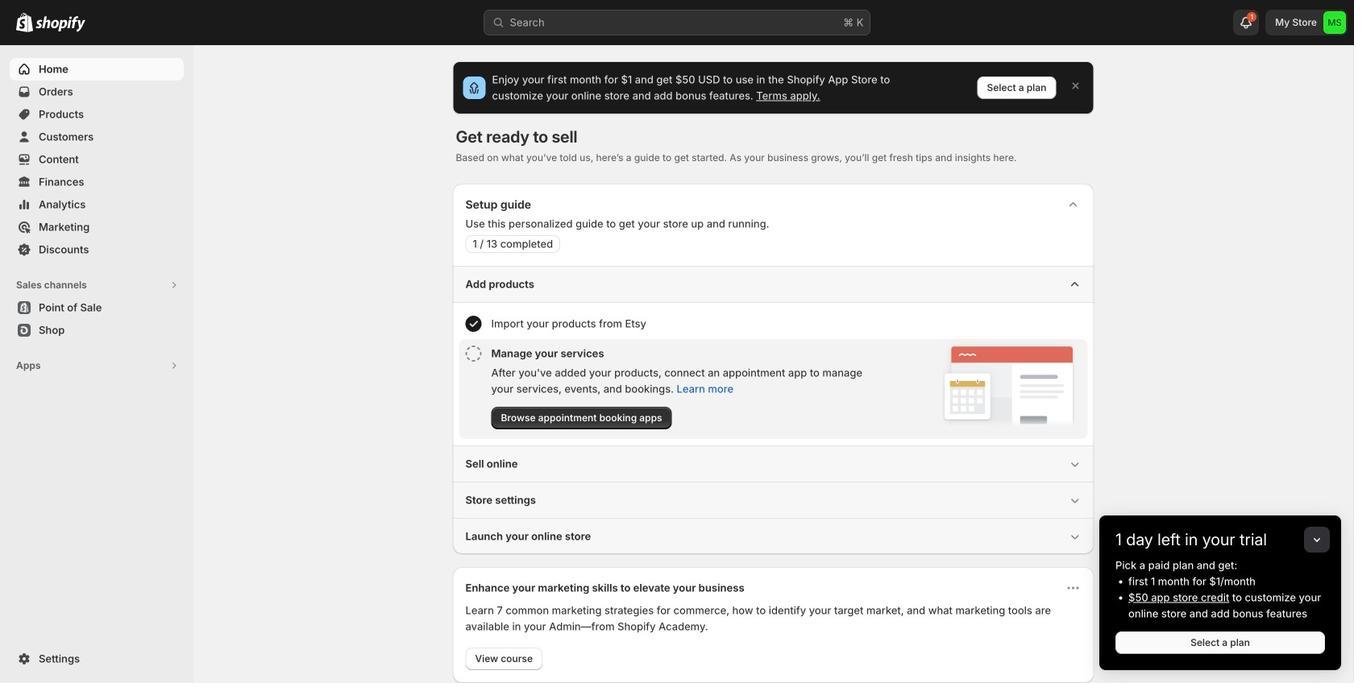 Task type: vqa. For each thing, say whether or not it's contained in the screenshot.
Mark Manage your services as done icon at the left of the page
yes



Task type: describe. For each thing, give the bounding box(es) containing it.
import your products from etsy group
[[459, 310, 1088, 339]]

add products group
[[453, 266, 1095, 446]]



Task type: locate. For each thing, give the bounding box(es) containing it.
shopify image
[[16, 13, 33, 32], [35, 16, 85, 32]]

setup guide region
[[453, 184, 1095, 555]]

mark import your products from etsy as not done image
[[466, 316, 482, 332]]

mark manage your services as done image
[[466, 346, 482, 362]]

0 horizontal spatial shopify image
[[16, 13, 33, 32]]

guide categories group
[[453, 266, 1095, 555]]

my store image
[[1324, 11, 1347, 34]]

manage your services group
[[459, 340, 1088, 440]]

1 horizontal spatial shopify image
[[35, 16, 85, 32]]



